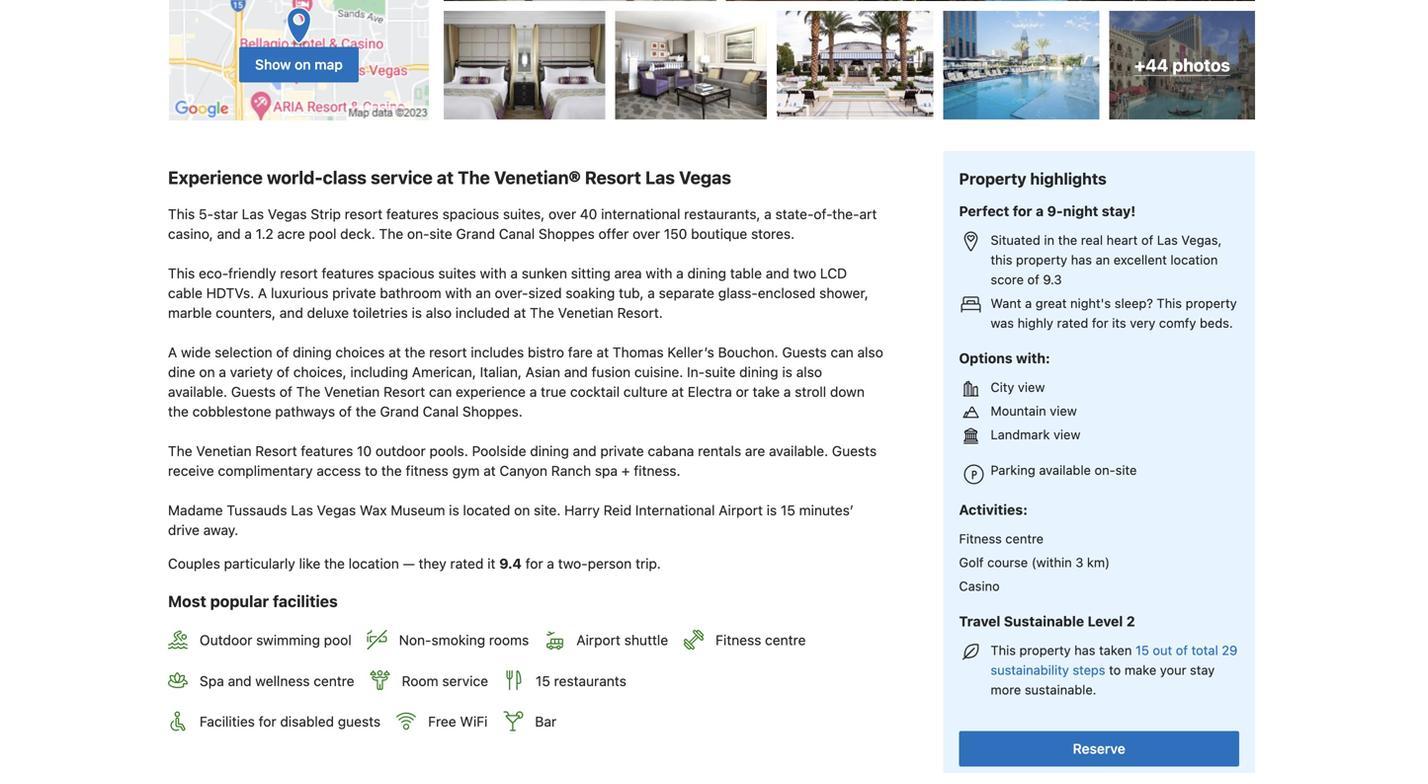 Task type: vqa. For each thing, say whether or not it's contained in the screenshot.
"Bar"
yes



Task type: locate. For each thing, give the bounding box(es) containing it.
thomas
[[613, 345, 664, 361]]

airport down the "are" on the right of the page
[[719, 503, 763, 519]]

1 horizontal spatial venetian
[[324, 384, 380, 400]]

1 vertical spatial resort
[[280, 265, 318, 282]]

wifi
[[460, 714, 488, 730]]

level
[[1088, 614, 1123, 630]]

1 horizontal spatial airport
[[719, 503, 763, 519]]

0 vertical spatial spacious
[[442, 206, 499, 222]]

with up over-
[[480, 265, 507, 282]]

this up sustainability
[[991, 643, 1016, 658]]

15 up make
[[1136, 643, 1149, 658]]

also up down
[[857, 345, 883, 361]]

guests down variety on the top left of the page
[[231, 384, 276, 400]]

with right area
[[646, 265, 672, 282]]

0 horizontal spatial also
[[426, 305, 452, 321]]

rated left it
[[450, 556, 484, 572]]

resort up american,
[[429, 345, 467, 361]]

0 horizontal spatial with
[[445, 285, 472, 302]]

spacious down experience world-class service at the venetian® resort las vegas
[[442, 206, 499, 222]]

1 horizontal spatial vegas
[[317, 503, 356, 519]]

over up shoppes
[[549, 206, 576, 222]]

0 vertical spatial pool
[[309, 226, 336, 242]]

view for mountain view
[[1050, 404, 1077, 418]]

a down friendly
[[258, 285, 267, 302]]

beds.
[[1200, 316, 1233, 330]]

1 vertical spatial resort
[[383, 384, 425, 400]]

mountain
[[991, 404, 1046, 418]]

situated in the real heart of las vegas, this property has an excellent location score of 9.3
[[991, 233, 1222, 287]]

wide
[[181, 345, 211, 361]]

city view
[[991, 380, 1045, 395]]

resort.
[[617, 305, 663, 321]]

1 vertical spatial service
[[442, 673, 488, 690]]

15 up bar
[[536, 673, 550, 690]]

venetian up receive
[[196, 443, 252, 460]]

1 horizontal spatial an
[[1096, 252, 1110, 267]]

view up available
[[1054, 427, 1081, 442]]

2 horizontal spatial venetian
[[558, 305, 613, 321]]

of up excellent
[[1141, 233, 1154, 247]]

cabana
[[648, 443, 694, 460]]

pool right swimming
[[324, 632, 352, 649]]

+44 photos link
[[1110, 11, 1255, 120]]

las
[[645, 167, 675, 188], [242, 206, 264, 222], [1157, 233, 1178, 247], [291, 503, 313, 519]]

fitness up golf
[[959, 532, 1002, 546]]

an inside this 5-star las vegas strip resort features spacious suites, over 40 international restaurants, a state-of-the-art casino, and a 1.2 acre pool deck. the on-site grand canal shoppes offer over 150 boutique stores. this eco-friendly resort features spacious suites with a sunken sitting area with a dining table and two lcd cable hdtvs. a luxurious private bathroom with an over-sized soaking tub, a separate glass-enclosed shower, marble counters, and deluxe toiletries is also included at the venetian resort. a wide selection of dining choices at the resort includes bistro fare at thomas keller's bouchon. guests can also dine on a variety of choices, including american, italian, asian and fusion cuisine. in-suite dining is also available. guests of the venetian resort can experience a true cocktail culture at electra or take a stroll down the cobblestone pathways of the grand canal shoppes. the venetian resort features 10 outdoor pools. poolside dining and private cabana rentals are available. guests receive complimentary access to the fitness gym at canyon ranch spa + fitness. madame tussauds las vegas wax museum is located on site. harry reid international airport is 15 minutes' drive away.
[[476, 285, 491, 302]]

free
[[428, 714, 456, 730]]

0 vertical spatial an
[[1096, 252, 1110, 267]]

0 horizontal spatial airport
[[576, 632, 621, 649]]

las up 1.2
[[242, 206, 264, 222]]

tub,
[[619, 285, 644, 302]]

can up down
[[831, 345, 854, 361]]

0 horizontal spatial service
[[371, 167, 433, 188]]

stay!
[[1102, 203, 1136, 219]]

poolside
[[472, 443, 526, 460]]

guests up stroll
[[782, 345, 827, 361]]

service
[[371, 167, 433, 188], [442, 673, 488, 690]]

1 horizontal spatial location
[[1171, 252, 1218, 267]]

1 horizontal spatial rated
[[1057, 316, 1088, 330]]

1 horizontal spatial can
[[831, 345, 854, 361]]

2 vertical spatial also
[[796, 364, 822, 381]]

fitness inside fitness centre golf course (within 3 km) casino
[[959, 532, 1002, 546]]

0 vertical spatial canal
[[499, 226, 535, 242]]

the down sized
[[530, 305, 554, 321]]

friendly
[[228, 265, 276, 282]]

0 vertical spatial available.
[[168, 384, 227, 400]]

1 vertical spatial venetian
[[324, 384, 380, 400]]

excellent
[[1114, 252, 1167, 267]]

1 vertical spatial property
[[1186, 296, 1237, 311]]

taken
[[1099, 643, 1132, 658]]

spa
[[200, 673, 224, 690]]

0 vertical spatial resort
[[585, 167, 641, 188]]

15 inside this 5-star las vegas strip resort features spacious suites, over 40 international restaurants, a state-of-the-art casino, and a 1.2 acre pool deck. the on-site grand canal shoppes offer over 150 boutique stores. this eco-friendly resort features spacious suites with a sunken sitting area with a dining table and two lcd cable hdtvs. a luxurious private bathroom with an over-sized soaking tub, a separate glass-enclosed shower, marble counters, and deluxe toiletries is also included at the venetian resort. a wide selection of dining choices at the resort includes bistro fare at thomas keller's bouchon. guests can also dine on a variety of choices, including american, italian, asian and fusion cuisine. in-suite dining is also available. guests of the venetian resort can experience a true cocktail culture at electra or take a stroll down the cobblestone pathways of the grand canal shoppes. the venetian resort features 10 outdoor pools. poolside dining and private cabana rentals are available. guests receive complimentary access to the fitness gym at canyon ranch spa + fitness. madame tussauds las vegas wax museum is located on site. harry reid international airport is 15 minutes' drive away.
[[781, 503, 795, 519]]

view up mountain view
[[1018, 380, 1045, 395]]

2 vertical spatial resort
[[255, 443, 297, 460]]

view for city view
[[1018, 380, 1045, 395]]

1 vertical spatial to
[[1109, 663, 1121, 678]]

grand up suites
[[456, 226, 495, 242]]

1 horizontal spatial grand
[[456, 226, 495, 242]]

steps
[[1073, 663, 1105, 678]]

a
[[258, 285, 267, 302], [168, 345, 177, 361]]

rated down night's
[[1057, 316, 1088, 330]]

vegas up restaurants,
[[679, 167, 731, 188]]

ranch
[[551, 463, 591, 479]]

0 vertical spatial 15
[[781, 503, 795, 519]]

2 vertical spatial resort
[[429, 345, 467, 361]]

a up "dine"
[[168, 345, 177, 361]]

0 vertical spatial private
[[332, 285, 376, 302]]

choices
[[336, 345, 385, 361]]

guests down down
[[832, 443, 877, 460]]

1 horizontal spatial a
[[258, 285, 267, 302]]

15 left minutes' in the right bottom of the page
[[781, 503, 795, 519]]

italian,
[[480, 364, 522, 381]]

property up beds.
[[1186, 296, 1237, 311]]

0 vertical spatial view
[[1018, 380, 1045, 395]]

on- right available
[[1095, 463, 1115, 478]]

10
[[357, 443, 372, 460]]

1 vertical spatial view
[[1050, 404, 1077, 418]]

wax
[[360, 503, 387, 519]]

located
[[463, 503, 510, 519]]

on left 'map'
[[295, 56, 311, 73]]

the left venetian®
[[458, 167, 490, 188]]

stores.
[[751, 226, 795, 242]]

and down the star
[[217, 226, 241, 242]]

travel
[[959, 614, 1001, 630]]

world-
[[267, 167, 323, 188]]

0 vertical spatial fitness
[[959, 532, 1002, 546]]

at down cuisine.
[[672, 384, 684, 400]]

also up stroll
[[796, 364, 822, 381]]

centre for fitness centre golf course (within 3 km) casino
[[1005, 532, 1044, 546]]

two
[[793, 265, 816, 282]]

the down "dine"
[[168, 404, 189, 420]]

las right tussauds
[[291, 503, 313, 519]]

and up enclosed on the top right
[[766, 265, 789, 282]]

for left the its
[[1092, 316, 1109, 330]]

available. right the "are" on the right of the page
[[769, 443, 828, 460]]

an up included at the top
[[476, 285, 491, 302]]

suite
[[705, 364, 736, 381]]

2 horizontal spatial guests
[[832, 443, 877, 460]]

asian
[[526, 364, 560, 381]]

1 vertical spatial location
[[349, 556, 399, 572]]

property highlights
[[959, 170, 1107, 188]]

bar
[[535, 714, 557, 730]]

sustainability
[[991, 663, 1069, 678]]

1 horizontal spatial site
[[1115, 463, 1137, 478]]

las up excellent
[[1157, 233, 1178, 247]]

spa and wellness centre
[[200, 673, 354, 690]]

on left site.
[[514, 503, 530, 519]]

over down international
[[633, 226, 660, 242]]

of right out
[[1176, 643, 1188, 658]]

dine
[[168, 364, 195, 381]]

1 vertical spatial features
[[322, 265, 374, 282]]

spacious
[[442, 206, 499, 222], [378, 265, 435, 282]]

travel sustainable level  2
[[959, 614, 1135, 630]]

fitness right shuttle at the bottom of page
[[716, 632, 761, 649]]

0 vertical spatial venetian
[[558, 305, 613, 321]]

complimentary
[[218, 463, 313, 479]]

1 vertical spatial 15
[[1136, 643, 1149, 658]]

1 horizontal spatial spacious
[[442, 206, 499, 222]]

fitness centre golf course (within 3 km) casino
[[959, 532, 1110, 594]]

venetian down soaking
[[558, 305, 613, 321]]

location left the "—"
[[349, 556, 399, 572]]

options with:
[[959, 350, 1050, 367]]

electra
[[688, 384, 732, 400]]

0 horizontal spatial an
[[476, 285, 491, 302]]

a left two-
[[547, 556, 554, 572]]

15 inside "15 out of total 29 sustainability steps"
[[1136, 643, 1149, 658]]

0 horizontal spatial canal
[[423, 404, 459, 420]]

2 vertical spatial view
[[1054, 427, 1081, 442]]

grand up outdoor at the bottom
[[380, 404, 419, 420]]

disabled
[[280, 714, 334, 730]]

has up steps
[[1074, 643, 1096, 658]]

the right in
[[1058, 233, 1077, 247]]

0 vertical spatial over
[[549, 206, 576, 222]]

1 vertical spatial spacious
[[378, 265, 435, 282]]

+44 photos
[[1134, 55, 1230, 75]]

perfect
[[959, 203, 1009, 219]]

29
[[1222, 643, 1238, 658]]

cuisine.
[[634, 364, 683, 381]]

international
[[635, 503, 715, 519]]

0 horizontal spatial on-
[[407, 226, 429, 242]]

0 horizontal spatial resort
[[255, 443, 297, 460]]

airport inside this 5-star las vegas strip resort features spacious suites, over 40 international restaurants, a state-of-the-art casino, and a 1.2 acre pool deck. the on-site grand canal shoppes offer over 150 boutique stores. this eco-friendly resort features spacious suites with a sunken sitting area with a dining table and two lcd cable hdtvs. a luxurious private bathroom with an over-sized soaking tub, a separate glass-enclosed shower, marble counters, and deluxe toiletries is also included at the venetian resort. a wide selection of dining choices at the resort includes bistro fare at thomas keller's bouchon. guests can also dine on a variety of choices, including american, italian, asian and fusion cuisine. in-suite dining is also available. guests of the venetian resort can experience a true cocktail culture at electra or take a stroll down the cobblestone pathways of the grand canal shoppes. the venetian resort features 10 outdoor pools. poolside dining and private cabana rentals are available. guests receive complimentary access to the fitness gym at canyon ranch spa + fitness. madame tussauds las vegas wax museum is located on site. harry reid international airport is 15 minutes' drive away.
[[719, 503, 763, 519]]

most popular facilities
[[168, 593, 338, 611]]

separate
[[659, 285, 715, 302]]

2 vertical spatial guests
[[832, 443, 877, 460]]

the right deck.
[[379, 226, 403, 242]]

site up suites
[[429, 226, 452, 242]]

1 vertical spatial canal
[[423, 404, 459, 420]]

for inside the want a great night's sleep? this property was highly rated for its very comfy beds.
[[1092, 316, 1109, 330]]

1 vertical spatial an
[[476, 285, 491, 302]]

resort down including
[[383, 384, 425, 400]]

the-
[[832, 206, 859, 222]]

score
[[991, 272, 1024, 287]]

suites
[[438, 265, 476, 282]]

shower,
[[819, 285, 869, 302]]

0 horizontal spatial site
[[429, 226, 452, 242]]

1 vertical spatial also
[[857, 345, 883, 361]]

2 vertical spatial venetian
[[196, 443, 252, 460]]

view for landmark view
[[1054, 427, 1081, 442]]

property up sustainability
[[1020, 643, 1071, 658]]

1 vertical spatial on-
[[1095, 463, 1115, 478]]

on- up the bathroom
[[407, 226, 429, 242]]

centre
[[1005, 532, 1044, 546], [765, 632, 806, 649], [314, 673, 354, 690]]

fitness for fitness centre
[[716, 632, 761, 649]]

view up landmark view
[[1050, 404, 1077, 418]]

location down vegas,
[[1171, 252, 1218, 267]]

2 vertical spatial property
[[1020, 643, 1071, 658]]

want
[[991, 296, 1021, 311]]

including
[[350, 364, 408, 381]]

experience world-class service at the venetian® resort las vegas
[[168, 167, 731, 188]]

service down non-smoking rooms
[[442, 673, 488, 690]]

features down experience world-class service at the venetian® resort las vegas
[[386, 206, 439, 222]]

2 vertical spatial centre
[[314, 673, 354, 690]]

0 horizontal spatial on
[[199, 364, 215, 381]]

of right selection at the left top of page
[[276, 345, 289, 361]]

0 horizontal spatial to
[[365, 463, 378, 479]]

an
[[1096, 252, 1110, 267], [476, 285, 491, 302]]

this up the comfy
[[1157, 296, 1182, 311]]

0 horizontal spatial guests
[[231, 384, 276, 400]]

canyon
[[500, 463, 547, 479]]

take
[[753, 384, 780, 400]]

0 vertical spatial rated
[[1057, 316, 1088, 330]]

with down suites
[[445, 285, 472, 302]]

2 horizontal spatial on
[[514, 503, 530, 519]]

to inside to make your stay more sustainable.
[[1109, 663, 1121, 678]]

1 horizontal spatial resort
[[383, 384, 425, 400]]

1 vertical spatial over
[[633, 226, 660, 242]]

night
[[1063, 203, 1098, 219]]

table
[[730, 265, 762, 282]]

spa
[[595, 463, 618, 479]]

centre inside fitness centre golf course (within 3 km) casino
[[1005, 532, 1044, 546]]

a right 'take'
[[784, 384, 791, 400]]

0 vertical spatial to
[[365, 463, 378, 479]]

cable
[[168, 285, 203, 302]]

1 vertical spatial centre
[[765, 632, 806, 649]]

2 vertical spatial 15
[[536, 673, 550, 690]]

0 vertical spatial property
[[1016, 252, 1067, 267]]

the inside 'situated in the real heart of las vegas, this property has an excellent location score of 9.3'
[[1058, 233, 1077, 247]]

a up highly
[[1025, 296, 1032, 311]]

also down the bathroom
[[426, 305, 452, 321]]

canal down american,
[[423, 404, 459, 420]]

0 horizontal spatial vegas
[[268, 206, 307, 222]]

rated inside the want a great night's sleep? this property was highly rated for its very comfy beds.
[[1057, 316, 1088, 330]]

service right class
[[371, 167, 433, 188]]

site
[[429, 226, 452, 242], [1115, 463, 1137, 478]]

parking available on-site
[[991, 463, 1137, 478]]

couples
[[168, 556, 220, 572]]

0 vertical spatial vegas
[[679, 167, 731, 188]]

a right tub,
[[648, 285, 655, 302]]

0 vertical spatial on-
[[407, 226, 429, 242]]

its
[[1112, 316, 1126, 330]]

0 horizontal spatial 15
[[536, 673, 550, 690]]

0 horizontal spatial centre
[[314, 673, 354, 690]]

0 vertical spatial location
[[1171, 252, 1218, 267]]

an down real
[[1096, 252, 1110, 267]]

resort up complimentary
[[255, 443, 297, 460]]

sunken
[[522, 265, 567, 282]]

property inside 'situated in the real heart of las vegas, this property has an excellent location score of 9.3'
[[1016, 252, 1067, 267]]

1 vertical spatial guests
[[231, 384, 276, 400]]

resort up luxurious
[[280, 265, 318, 282]]

vegas,
[[1181, 233, 1222, 247]]

and down the fare
[[564, 364, 588, 381]]

1 horizontal spatial also
[[796, 364, 822, 381]]

las up international
[[645, 167, 675, 188]]

private up 'toiletries'
[[332, 285, 376, 302]]

bathroom
[[380, 285, 441, 302]]

an inside 'situated in the real heart of las vegas, this property has an excellent location score of 9.3'
[[1096, 252, 1110, 267]]

pool
[[309, 226, 336, 242], [324, 632, 352, 649]]

centre for fitness centre
[[765, 632, 806, 649]]

15 for 15 out of total 29 sustainability steps
[[1136, 643, 1149, 658]]

on down wide
[[199, 364, 215, 381]]

features down deck.
[[322, 265, 374, 282]]

of
[[1141, 233, 1154, 247], [1027, 272, 1039, 287], [276, 345, 289, 361], [277, 364, 290, 381], [280, 384, 292, 400], [339, 404, 352, 420], [1176, 643, 1188, 658]]

0 horizontal spatial resort
[[280, 265, 318, 282]]

facilities
[[200, 714, 255, 730]]

has
[[1071, 252, 1092, 267], [1074, 643, 1096, 658]]



Task type: describe. For each thing, give the bounding box(es) containing it.
parking
[[991, 463, 1036, 478]]

dining up ranch
[[530, 443, 569, 460]]

1 vertical spatial rated
[[450, 556, 484, 572]]

1 vertical spatial site
[[1115, 463, 1137, 478]]

with:
[[1016, 350, 1050, 367]]

for up situated
[[1013, 203, 1032, 219]]

+
[[621, 463, 630, 479]]

1 vertical spatial pool
[[324, 632, 352, 649]]

0 vertical spatial on
[[295, 56, 311, 73]]

of inside "15 out of total 29 sustainability steps"
[[1176, 643, 1188, 658]]

heart
[[1107, 233, 1138, 247]]

0 vertical spatial resort
[[345, 206, 383, 222]]

and right spa
[[228, 673, 252, 690]]

dining up 'take'
[[739, 364, 778, 381]]

on- inside this 5-star las vegas strip resort features spacious suites, over 40 international restaurants, a state-of-the-art casino, and a 1.2 acre pool deck. the on-site grand canal shoppes offer over 150 boutique stores. this eco-friendly resort features spacious suites with a sunken sitting area with a dining table and two lcd cable hdtvs. a luxurious private bathroom with an over-sized soaking tub, a separate glass-enclosed shower, marble counters, and deluxe toiletries is also included at the venetian resort. a wide selection of dining choices at the resort includes bistro fare at thomas keller's bouchon. guests can also dine on a variety of choices, including american, italian, asian and fusion cuisine. in-suite dining is also available. guests of the venetian resort can experience a true cocktail culture at electra or take a stroll down the cobblestone pathways of the grand canal shoppes. the venetian resort features 10 outdoor pools. poolside dining and private cabana rentals are available. guests receive complimentary access to the fitness gym at canyon ranch spa + fitness. madame tussauds las vegas wax museum is located on site. harry reid international airport is 15 minutes' drive away.
[[407, 226, 429, 242]]

for left the disabled on the left bottom of page
[[259, 714, 276, 730]]

course
[[987, 555, 1028, 570]]

free wifi
[[428, 714, 488, 730]]

at up fusion
[[597, 345, 609, 361]]

a left 1.2
[[244, 226, 252, 242]]

+44
[[1134, 55, 1168, 75]]

variety
[[230, 364, 273, 381]]

pathways
[[275, 404, 335, 420]]

km)
[[1087, 555, 1110, 570]]

1 vertical spatial can
[[429, 384, 452, 400]]

real
[[1081, 233, 1103, 247]]

map
[[314, 56, 343, 73]]

experience
[[168, 167, 263, 188]]

outdoor
[[375, 443, 426, 460]]

15 out of total 29 sustainability steps
[[991, 643, 1238, 678]]

person
[[588, 556, 632, 572]]

1 horizontal spatial canal
[[499, 226, 535, 242]]

1 horizontal spatial available.
[[769, 443, 828, 460]]

0 horizontal spatial grand
[[380, 404, 419, 420]]

toiletries
[[353, 305, 408, 321]]

room
[[402, 673, 438, 690]]

city
[[991, 380, 1014, 395]]

1 horizontal spatial service
[[442, 673, 488, 690]]

1 vertical spatial has
[[1074, 643, 1096, 658]]

offer
[[598, 226, 629, 242]]

available
[[1039, 463, 1091, 478]]

this inside the want a great night's sleep? this property was highly rated for its very comfy beds.
[[1157, 296, 1182, 311]]

2 horizontal spatial with
[[646, 265, 672, 282]]

stay
[[1190, 663, 1215, 678]]

at up including
[[389, 345, 401, 361]]

suites,
[[503, 206, 545, 222]]

a up stores. at the right of the page
[[764, 206, 772, 222]]

a up over-
[[510, 265, 518, 282]]

outdoor swimming pool
[[200, 632, 352, 649]]

1 vertical spatial vegas
[[268, 206, 307, 222]]

in
[[1044, 233, 1055, 247]]

rooms
[[489, 632, 529, 649]]

0 vertical spatial service
[[371, 167, 433, 188]]

the down outdoor at the bottom
[[381, 463, 402, 479]]

sitting
[[571, 265, 611, 282]]

marble
[[168, 305, 212, 321]]

night's
[[1070, 296, 1111, 311]]

2
[[1126, 614, 1135, 630]]

2 horizontal spatial also
[[857, 345, 883, 361]]

very
[[1130, 316, 1156, 330]]

or
[[736, 384, 749, 400]]

mountain view
[[991, 404, 1077, 418]]

1 vertical spatial on
[[199, 364, 215, 381]]

a inside the want a great night's sleep? this property was highly rated for its very comfy beds.
[[1025, 296, 1032, 311]]

0 horizontal spatial spacious
[[378, 265, 435, 282]]

0 horizontal spatial over
[[549, 206, 576, 222]]

madame
[[168, 503, 223, 519]]

landmark
[[991, 427, 1050, 442]]

more
[[991, 683, 1021, 698]]

activities:
[[959, 502, 1028, 518]]

was
[[991, 316, 1014, 330]]

and up ranch
[[573, 443, 597, 460]]

museum
[[391, 503, 445, 519]]

sized
[[528, 285, 562, 302]]

non-smoking rooms
[[399, 632, 529, 649]]

facilities for disabled guests
[[200, 714, 381, 730]]

experience
[[456, 384, 526, 400]]

the up receive
[[168, 443, 192, 460]]

perfect for a 9-night stay!
[[959, 203, 1136, 219]]

—
[[403, 556, 415, 572]]

2 horizontal spatial vegas
[[679, 167, 731, 188]]

gym
[[452, 463, 480, 479]]

photos
[[1172, 55, 1230, 75]]

comfy
[[1159, 316, 1196, 330]]

shoppes.
[[462, 404, 523, 420]]

2 vertical spatial on
[[514, 503, 530, 519]]

a down selection at the left top of page
[[219, 364, 226, 381]]

this up casino,
[[168, 206, 195, 222]]

of-
[[814, 206, 832, 222]]

and down luxurious
[[279, 305, 303, 321]]

0 vertical spatial can
[[831, 345, 854, 361]]

glass-
[[718, 285, 758, 302]]

swimming
[[256, 632, 320, 649]]

this property has taken
[[991, 643, 1136, 658]]

popular
[[210, 593, 269, 611]]

0 horizontal spatial venetian
[[196, 443, 252, 460]]

fitness for fitness centre golf course (within 3 km) casino
[[959, 532, 1002, 546]]

property
[[959, 170, 1026, 188]]

site inside this 5-star las vegas strip resort features spacious suites, over 40 international restaurants, a state-of-the-art casino, and a 1.2 acre pool deck. the on-site grand canal shoppes offer over 150 boutique stores. this eco-friendly resort features spacious suites with a sunken sitting area with a dining table and two lcd cable hdtvs. a luxurious private bathroom with an over-sized soaking tub, a separate glass-enclosed shower, marble counters, and deluxe toiletries is also included at the venetian resort. a wide selection of dining choices at the resort includes bistro fare at thomas keller's bouchon. guests can also dine on a variety of choices, including american, italian, asian and fusion cuisine. in-suite dining is also available. guests of the venetian resort can experience a true cocktail culture at electra or take a stroll down the cobblestone pathways of the grand canal shoppes. the venetian resort features 10 outdoor pools. poolside dining and private cabana rentals are available. guests receive complimentary access to the fitness gym at canyon ranch spa + fitness. madame tussauds las vegas wax museum is located on site. harry reid international airport is 15 minutes' drive away.
[[429, 226, 452, 242]]

make
[[1125, 663, 1157, 678]]

0 horizontal spatial available.
[[168, 384, 227, 400]]

bistro
[[528, 345, 564, 361]]

at left venetian®
[[437, 167, 454, 188]]

property inside the want a great night's sleep? this property was highly rated for its very comfy beds.
[[1186, 296, 1237, 311]]

dining up choices,
[[293, 345, 332, 361]]

restaurants,
[[684, 206, 760, 222]]

reid
[[604, 503, 632, 519]]

1 horizontal spatial over
[[633, 226, 660, 242]]

0 horizontal spatial location
[[349, 556, 399, 572]]

0 horizontal spatial a
[[168, 345, 177, 361]]

las inside 'situated in the real heart of las vegas, this property has an excellent location score of 9.3'
[[1157, 233, 1178, 247]]

fusion
[[592, 364, 631, 381]]

to inside this 5-star las vegas strip resort features spacious suites, over 40 international restaurants, a state-of-the-art casino, and a 1.2 acre pool deck. the on-site grand canal shoppes offer over 150 boutique stores. this eco-friendly resort features spacious suites with a sunken sitting area with a dining table and two lcd cable hdtvs. a luxurious private bathroom with an over-sized soaking tub, a separate glass-enclosed shower, marble counters, and deluxe toiletries is also included at the venetian resort. a wide selection of dining choices at the resort includes bistro fare at thomas keller's bouchon. guests can also dine on a variety of choices, including american, italian, asian and fusion cuisine. in-suite dining is also available. guests of the venetian resort can experience a true cocktail culture at electra or take a stroll down the cobblestone pathways of the grand canal shoppes. the venetian resort features 10 outdoor pools. poolside dining and private cabana rentals are available. guests receive complimentary access to the fitness gym at canyon ranch spa + fitness. madame tussauds las vegas wax museum is located on site. harry reid international airport is 15 minutes' drive away.
[[365, 463, 378, 479]]

0 vertical spatial features
[[386, 206, 439, 222]]

0 vertical spatial grand
[[456, 226, 495, 242]]

they
[[419, 556, 446, 572]]

of right "pathways"
[[339, 404, 352, 420]]

2 vertical spatial features
[[301, 443, 353, 460]]

a up separate
[[676, 265, 684, 282]]

0 vertical spatial guests
[[782, 345, 827, 361]]

bouchon.
[[718, 345, 778, 361]]

sleep?
[[1115, 296, 1153, 311]]

fare
[[568, 345, 593, 361]]

international
[[601, 206, 680, 222]]

the right like
[[324, 556, 345, 572]]

a left 9-
[[1036, 203, 1044, 219]]

deluxe
[[307, 305, 349, 321]]

has inside 'situated in the real heart of las vegas, this property has an excellent location score of 9.3'
[[1071, 252, 1092, 267]]

highly
[[1018, 316, 1053, 330]]

a left true
[[529, 384, 537, 400]]

harry
[[564, 503, 600, 519]]

this up cable
[[168, 265, 195, 282]]

choices,
[[293, 364, 347, 381]]

the up american,
[[405, 345, 425, 361]]

40
[[580, 206, 597, 222]]

eco-
[[199, 265, 228, 282]]

trip.
[[636, 556, 661, 572]]

2 horizontal spatial resort
[[585, 167, 641, 188]]

fitness.
[[634, 463, 680, 479]]

the up "pathways"
[[296, 384, 321, 400]]

2 vertical spatial vegas
[[317, 503, 356, 519]]

5-
[[199, 206, 214, 222]]

this 5-star las vegas strip resort features spacious suites, over 40 international restaurants, a state-of-the-art casino, and a 1.2 acre pool deck. the on-site grand canal shoppes offer over 150 boutique stores. this eco-friendly resort features spacious suites with a sunken sitting area with a dining table and two lcd cable hdtvs. a luxurious private bathroom with an over-sized soaking tub, a separate glass-enclosed shower, marble counters, and deluxe toiletries is also included at the venetian resort. a wide selection of dining choices at the resort includes bistro fare at thomas keller's bouchon. guests can also dine on a variety of choices, including american, italian, asian and fusion cuisine. in-suite dining is also available. guests of the venetian resort can experience a true cocktail culture at electra or take a stroll down the cobblestone pathways of the grand canal shoppes. the venetian resort features 10 outdoor pools. poolside dining and private cabana rentals are available. guests receive complimentary access to the fitness gym at canyon ranch spa + fitness. madame tussauds las vegas wax museum is located on site. harry reid international airport is 15 minutes' drive away.
[[168, 206, 887, 539]]

the up 10
[[356, 404, 376, 420]]

of up "pathways"
[[280, 384, 292, 400]]

of right variety on the top left of the page
[[277, 364, 290, 381]]

9.4
[[499, 556, 522, 572]]

1 horizontal spatial on-
[[1095, 463, 1115, 478]]

acre
[[277, 226, 305, 242]]

dining up separate
[[687, 265, 726, 282]]

american,
[[412, 364, 476, 381]]

enclosed
[[758, 285, 816, 302]]

at down poolside
[[483, 463, 496, 479]]

includes
[[471, 345, 524, 361]]

culture
[[623, 384, 668, 400]]

1 vertical spatial airport
[[576, 632, 621, 649]]

keller's
[[667, 345, 714, 361]]

0 vertical spatial a
[[258, 285, 267, 302]]

at down over-
[[514, 305, 526, 321]]

150
[[664, 226, 687, 242]]

airport shuttle
[[576, 632, 668, 649]]

location inside 'situated in the real heart of las vegas, this property has an excellent location score of 9.3'
[[1171, 252, 1218, 267]]

1 vertical spatial private
[[600, 443, 644, 460]]

in-
[[687, 364, 705, 381]]

pool inside this 5-star las vegas strip resort features spacious suites, over 40 international restaurants, a state-of-the-art casino, and a 1.2 acre pool deck. the on-site grand canal shoppes offer over 150 boutique stores. this eco-friendly resort features spacious suites with a sunken sitting area with a dining table and two lcd cable hdtvs. a luxurious private bathroom with an over-sized soaking tub, a separate glass-enclosed shower, marble counters, and deluxe toiletries is also included at the venetian resort. a wide selection of dining choices at the resort includes bistro fare at thomas keller's bouchon. guests can also dine on a variety of choices, including american, italian, asian and fusion cuisine. in-suite dining is also available. guests of the venetian resort can experience a true cocktail culture at electra or take a stroll down the cobblestone pathways of the grand canal shoppes. the venetian resort features 10 outdoor pools. poolside dining and private cabana rentals are available. guests receive complimentary access to the fitness gym at canyon ranch spa + fitness. madame tussauds las vegas wax museum is located on site. harry reid international airport is 15 minutes' drive away.
[[309, 226, 336, 242]]

15 for 15 restaurants
[[536, 673, 550, 690]]

for right 9.4
[[525, 556, 543, 572]]

most
[[168, 593, 206, 611]]

15 restaurants
[[536, 673, 626, 690]]

deck.
[[340, 226, 375, 242]]

your
[[1160, 663, 1186, 678]]

of left 9.3 on the top of the page
[[1027, 272, 1039, 287]]

1 horizontal spatial with
[[480, 265, 507, 282]]

rentals
[[698, 443, 741, 460]]



